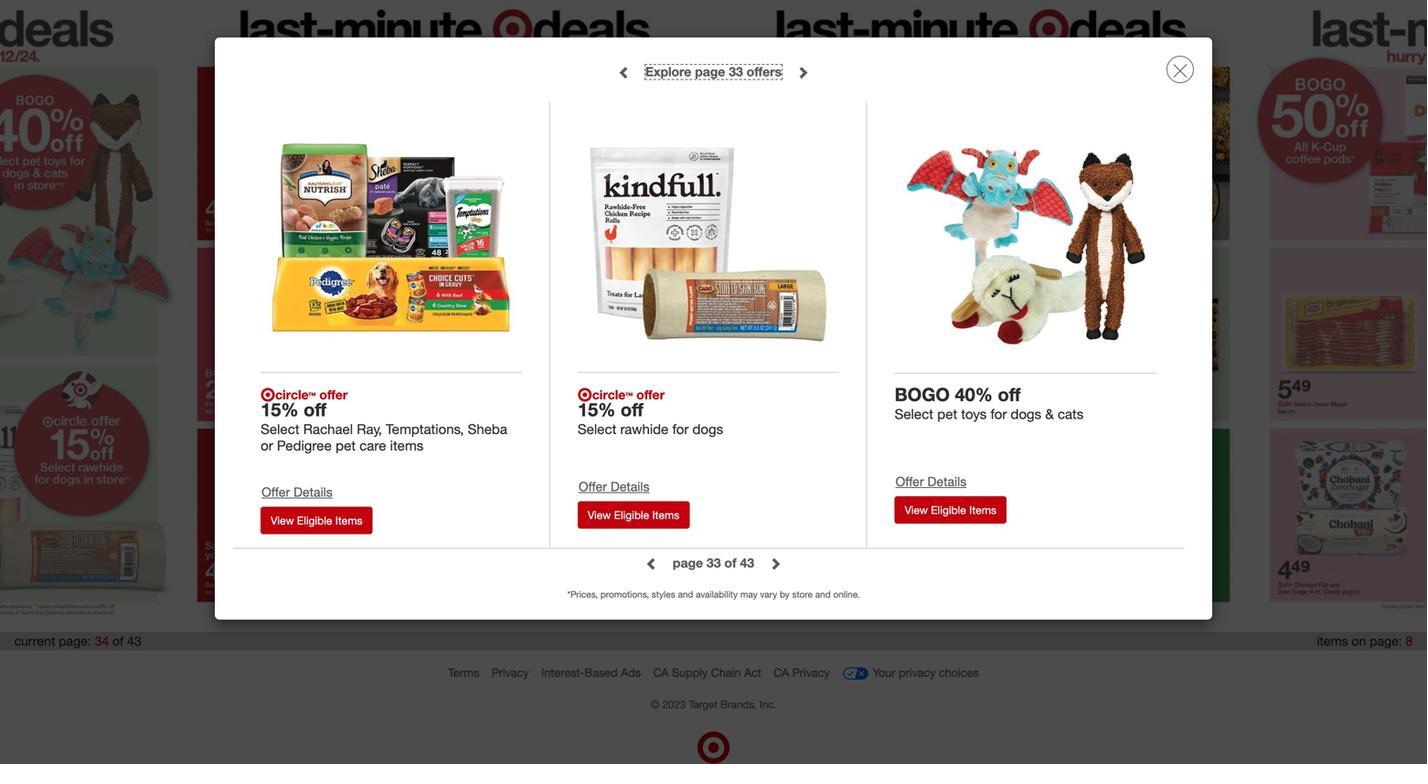 Task type: locate. For each thing, give the bounding box(es) containing it.
select rachael ray, temptations, sheba or pedigree pet care items image
[[267, 117, 516, 366]]

page right explore
[[695, 64, 726, 80]]

2 15% from the left
[[578, 399, 616, 421]]

0 horizontal spatial dogs
[[693, 421, 724, 438]]

2 horizontal spatial items
[[970, 504, 997, 517]]

1 horizontal spatial of
[[725, 555, 737, 571]]

1 horizontal spatial dogs
[[1011, 406, 1042, 423]]

1 horizontal spatial offer details
[[579, 479, 650, 495]]

privacy link
[[492, 666, 529, 680]]

ca left supply
[[654, 666, 669, 680]]

explore page 33 of 43 element
[[646, 64, 782, 80]]

0 vertical spatial chevron right image
[[797, 66, 809, 79]]

select inside ◎circle™ offer 15% off select rawhide for dogs
[[578, 421, 617, 438]]

2 page: from the left
[[1370, 633, 1403, 649]]

offer details down rawhide
[[579, 479, 650, 495]]

off inside ◎circle™ offer 15% off select rachael ray, temptations, sheba or pedigree pet care items
[[304, 399, 327, 421]]

2 horizontal spatial offer details
[[896, 474, 967, 490]]

off inside bogo 40% off select pet toys for dogs & cats
[[998, 384, 1021, 406]]

items
[[970, 504, 997, 517], [653, 509, 680, 522], [335, 514, 363, 528]]

1 horizontal spatial offer
[[579, 479, 607, 495]]

chevron left image for page 33 of 43
[[646, 558, 659, 571]]

15% for ◎circle™ offer 15% off select rachael ray, temptations, sheba or pedigree pet care items
[[261, 399, 299, 421]]

dogs inside ◎circle™ offer 15% off select rawhide for dogs
[[693, 421, 724, 438]]

pet left the care
[[336, 437, 356, 454]]

eligible for ◎circle™ offer 15% off select rawhide for dogs
[[614, 509, 650, 522]]

33 left offers
[[729, 64, 743, 80]]

bogo 40% off select pet toys for dogs & cats
[[895, 384, 1084, 423]]

items for bogo 40% off select pet toys for dogs & cats
[[970, 504, 997, 517]]

dogs for offer
[[693, 421, 724, 438]]

off
[[998, 384, 1021, 406], [304, 399, 327, 421], [621, 399, 644, 421]]

styles
[[652, 589, 676, 600]]

0 horizontal spatial chevron right image
[[769, 558, 782, 571]]

pedigree
[[277, 437, 332, 454]]

privacy
[[492, 666, 529, 680], [793, 666, 830, 680]]

target
[[689, 698, 718, 711]]

for for offer
[[673, 421, 689, 438]]

items for ◎circle™ offer 15% off select rawhide for dogs
[[653, 509, 680, 522]]

view eligible items for bogo 40% off select pet toys for dogs & cats
[[905, 504, 997, 517]]

0 vertical spatial pet
[[938, 406, 958, 423]]

2 horizontal spatial view eligible items
[[905, 504, 997, 517]]

0 horizontal spatial and
[[678, 589, 694, 600]]

offer details button down toys
[[895, 471, 973, 497]]

off for ◎circle™ offer 15% off select rachael ray, temptations, sheba or pedigree pet care items
[[304, 399, 327, 421]]

0 horizontal spatial view
[[271, 514, 294, 528]]

offer up rachael
[[320, 387, 348, 403]]

for right toys
[[991, 406, 1007, 423]]

page
[[695, 64, 726, 80], [673, 555, 703, 571]]

items
[[390, 437, 424, 454], [1317, 633, 1349, 649]]

0 horizontal spatial offer details button
[[261, 482, 339, 507]]

your
[[873, 666, 896, 680]]

0 vertical spatial 43
[[740, 555, 755, 571]]

ca supply chain act
[[654, 666, 762, 680]]

of
[[725, 555, 737, 571], [113, 633, 124, 649]]

1 vertical spatial 33
[[707, 555, 721, 571]]

offer details button down pedigree
[[261, 482, 339, 507]]

40%
[[955, 384, 993, 406]]

1 horizontal spatial ◎circle™
[[578, 387, 633, 403]]

dogs inside bogo 40% off select pet toys for dogs & cats
[[1011, 406, 1042, 423]]

1 horizontal spatial items
[[653, 509, 680, 522]]

0 horizontal spatial view eligible items
[[271, 514, 363, 528]]

details for ◎circle™ offer 15% off select rachael ray, temptations, sheba or pedigree pet care items
[[294, 484, 333, 500]]

1 horizontal spatial details
[[611, 479, 650, 495]]

ca right act
[[774, 666, 790, 680]]

chevron right image for page 33 of 43
[[769, 558, 782, 571]]

1 horizontal spatial for
[[991, 406, 1007, 423]]

details down pedigree
[[294, 484, 333, 500]]

current page: 34 of 43
[[14, 633, 141, 649]]

0 horizontal spatial offer
[[320, 387, 348, 403]]

act
[[744, 666, 762, 680]]

offer details button
[[895, 471, 973, 497], [578, 476, 656, 502], [261, 482, 339, 507]]

1 15% from the left
[[261, 399, 299, 421]]

2023
[[663, 698, 686, 711]]

0 horizontal spatial of
[[113, 633, 124, 649]]

brands,
[[721, 698, 757, 711]]

offer up rawhide
[[637, 387, 665, 403]]

page: left 34
[[59, 633, 91, 649]]

dogs right rawhide
[[693, 421, 724, 438]]

15% inside ◎circle™ offer 15% off select rachael ray, temptations, sheba or pedigree pet care items
[[261, 399, 299, 421]]

page 34 image
[[177, 0, 714, 623]]

and right styles
[[678, 589, 694, 600]]

1 horizontal spatial off
[[621, 399, 644, 421]]

1 horizontal spatial ca
[[774, 666, 790, 680]]

items inside ◎circle™ offer 15% off select rachael ray, temptations, sheba or pedigree pet care items
[[390, 437, 424, 454]]

for inside ◎circle™ offer 15% off select rawhide for dogs
[[673, 421, 689, 438]]

view for bogo 40% off select pet toys for dogs & cats
[[905, 504, 928, 517]]

privacy right terms link
[[492, 666, 529, 680]]

page 33 of 43 element
[[673, 555, 755, 571]]

1 ca from the left
[[654, 666, 669, 680]]

pet
[[938, 406, 958, 423], [336, 437, 356, 454]]

store
[[792, 589, 813, 600]]

15%
[[261, 399, 299, 421], [578, 399, 616, 421]]

1 horizontal spatial chevron left image
[[646, 558, 659, 571]]

chevron right image
[[797, 66, 809, 79], [769, 558, 782, 571]]

43 up may
[[740, 555, 755, 571]]

page 35 image
[[714, 0, 1250, 623]]

2 privacy from the left
[[793, 666, 830, 680]]

◎circle™ inside ◎circle™ offer 15% off select rawhide for dogs
[[578, 387, 633, 403]]

0 horizontal spatial eligible
[[297, 514, 332, 528]]

dogs
[[1011, 406, 1042, 423], [693, 421, 724, 438]]

prices,
[[571, 589, 598, 600]]

1 vertical spatial items
[[1317, 633, 1349, 649]]

1 vertical spatial of
[[113, 633, 124, 649]]

1 horizontal spatial offer details button
[[578, 476, 656, 502]]

pet inside ◎circle™ offer 15% off select rachael ray, temptations, sheba or pedigree pet care items
[[336, 437, 356, 454]]

chevron left image left explore
[[618, 66, 631, 79]]

offer inside ◎circle™ offer 15% off select rachael ray, temptations, sheba or pedigree pet care items
[[320, 387, 348, 403]]

offer inside ◎circle™ offer 15% off select rawhide for dogs
[[637, 387, 665, 403]]

ray,
[[357, 421, 382, 438]]

1 horizontal spatial select
[[578, 421, 617, 438]]

0 horizontal spatial chevron left image
[[618, 66, 631, 79]]

0 horizontal spatial ca
[[654, 666, 669, 680]]

2 horizontal spatial offer details button
[[895, 471, 973, 497]]

availability
[[696, 589, 738, 600]]

1 privacy from the left
[[492, 666, 529, 680]]

1 horizontal spatial pet
[[938, 406, 958, 423]]

0 horizontal spatial page:
[[59, 633, 91, 649]]

1 horizontal spatial view eligible items
[[588, 509, 680, 522]]

select left rawhide
[[578, 421, 617, 438]]

view eligible items
[[905, 504, 997, 517], [588, 509, 680, 522], [271, 514, 363, 528]]

0 horizontal spatial 43
[[127, 633, 141, 649]]

0 horizontal spatial details
[[294, 484, 333, 500]]

1 vertical spatial 43
[[127, 633, 141, 649]]

1 offer from the left
[[320, 387, 348, 403]]

sheba
[[468, 421, 508, 438]]

◎circle™ up rawhide
[[578, 387, 633, 403]]

privacy left ccpa image at the right bottom of the page
[[793, 666, 830, 680]]

2 horizontal spatial select
[[895, 406, 934, 423]]

0 horizontal spatial select
[[261, 421, 300, 438]]

0 vertical spatial of
[[725, 555, 737, 571]]

page up styles
[[673, 555, 703, 571]]

chevron right image up vary
[[769, 558, 782, 571]]

1 horizontal spatial and
[[816, 589, 831, 600]]

offer details down toys
[[896, 474, 967, 490]]

◎circle™ for ◎circle™ offer 15% off select rachael ray, temptations, sheba or pedigree pet care items
[[261, 387, 316, 403]]

1 horizontal spatial items
[[1317, 633, 1349, 649]]

and right store
[[816, 589, 831, 600]]

close image
[[1173, 63, 1188, 78]]

0 horizontal spatial privacy
[[492, 666, 529, 680]]

◎circle™ inside ◎circle™ offer 15% off select rachael ray, temptations, sheba or pedigree pet care items
[[261, 387, 316, 403]]

select
[[895, 406, 934, 423], [261, 421, 300, 438], [578, 421, 617, 438]]

details
[[928, 474, 967, 490], [611, 479, 650, 495], [294, 484, 333, 500]]

chevron right image right offers
[[797, 66, 809, 79]]

offer
[[320, 387, 348, 403], [637, 387, 665, 403]]

select inside ◎circle™ offer 15% off select rachael ray, temptations, sheba or pedigree pet care items
[[261, 421, 300, 438]]

2 horizontal spatial off
[[998, 384, 1021, 406]]

pet left toys
[[938, 406, 958, 423]]

ca for ca supply chain act
[[654, 666, 669, 680]]

for inside bogo 40% off select pet toys for dogs & cats
[[991, 406, 1007, 423]]

offer
[[896, 474, 924, 490], [579, 479, 607, 495], [262, 484, 290, 500]]

page:
[[59, 633, 91, 649], [1370, 633, 1403, 649]]

online.
[[834, 589, 860, 600]]

1 vertical spatial chevron left image
[[646, 558, 659, 571]]

for for 40%
[[991, 406, 1007, 423]]

view for ◎circle™ offer 15% off select rachael ray, temptations, sheba or pedigree pet care items
[[271, 514, 294, 528]]

select left rachael
[[261, 421, 300, 438]]

0 horizontal spatial offer
[[262, 484, 290, 500]]

dogs left &
[[1011, 406, 1042, 423]]

select pet toys for dogs & cats image
[[901, 117, 1151, 367]]

items right the care
[[390, 437, 424, 454]]

0 horizontal spatial 15%
[[261, 399, 299, 421]]

1 horizontal spatial offer
[[637, 387, 665, 403]]

0 horizontal spatial items
[[390, 437, 424, 454]]

33
[[729, 64, 743, 80], [707, 555, 721, 571]]

for right rawhide
[[673, 421, 689, 438]]

0 horizontal spatial items
[[335, 514, 363, 528]]

page: left 8
[[1370, 633, 1403, 649]]

15% inside ◎circle™ offer 15% off select rawhide for dogs
[[578, 399, 616, 421]]

for
[[991, 406, 1007, 423], [673, 421, 689, 438]]

off inside ◎circle™ offer 15% off select rawhide for dogs
[[621, 399, 644, 421]]

2 horizontal spatial offer
[[896, 474, 924, 490]]

1 horizontal spatial privacy
[[793, 666, 830, 680]]

offer details
[[896, 474, 967, 490], [579, 479, 650, 495], [262, 484, 333, 500]]

offer details button for ◎circle™ offer 15% off select rawhide for dogs
[[578, 476, 656, 502]]

items left on
[[1317, 633, 1349, 649]]

of up availability
[[725, 555, 737, 571]]

◎circle™
[[261, 387, 316, 403], [578, 387, 633, 403]]

and
[[678, 589, 694, 600], [816, 589, 831, 600]]

0 vertical spatial chevron left image
[[618, 66, 631, 79]]

1 vertical spatial pet
[[336, 437, 356, 454]]

explore
[[646, 64, 692, 80]]

1 horizontal spatial page:
[[1370, 633, 1403, 649]]

1 horizontal spatial 33
[[729, 64, 743, 80]]

select rawhide for dogs link
[[578, 421, 839, 438]]

0 vertical spatial items
[[390, 437, 424, 454]]

ccpa image
[[842, 660, 870, 688]]

2 ◎circle™ from the left
[[578, 387, 633, 403]]

select left toys
[[895, 406, 934, 423]]

2 horizontal spatial eligible
[[931, 504, 967, 517]]

0 horizontal spatial for
[[673, 421, 689, 438]]

bogo
[[895, 384, 950, 406]]

43
[[740, 555, 755, 571], [127, 633, 141, 649]]

chevron left image up styles
[[646, 558, 659, 571]]

0 horizontal spatial offer details
[[262, 484, 333, 500]]

of right 34
[[113, 633, 124, 649]]

choices
[[939, 666, 979, 680]]

ca
[[654, 666, 669, 680], [774, 666, 790, 680]]

15% left rawhide
[[578, 399, 616, 421]]

based
[[585, 666, 618, 680]]

0 horizontal spatial pet
[[336, 437, 356, 454]]

1 horizontal spatial 15%
[[578, 399, 616, 421]]

promotions,
[[601, 589, 649, 600]]

2 offer from the left
[[637, 387, 665, 403]]

chevron left image
[[618, 66, 631, 79], [646, 558, 659, 571]]

1 horizontal spatial view
[[588, 509, 611, 522]]

offer details button down rawhide
[[578, 476, 656, 502]]

details down toys
[[928, 474, 967, 490]]

1 horizontal spatial chevron right image
[[797, 66, 809, 79]]

33 up * prices, promotions, styles and availability may vary by store and online.
[[707, 555, 721, 571]]

1 horizontal spatial eligible
[[614, 509, 650, 522]]

view eligible items for ◎circle™ offer 15% off select rawhide for dogs
[[588, 509, 680, 522]]

offer details button for ◎circle™ offer 15% off select rachael ray, temptations, sheba or pedigree pet care items
[[261, 482, 339, 507]]

2 horizontal spatial view
[[905, 504, 928, 517]]

◎circle™ offer 15% off select rachael ray, temptations, sheba or pedigree pet care items
[[261, 387, 508, 454]]

◎circle™ up rachael
[[261, 387, 316, 403]]

1 horizontal spatial 43
[[740, 555, 755, 571]]

offers
[[747, 64, 782, 80]]

offer details for ◎circle™ offer 15% off select rachael ray, temptations, sheba or pedigree pet care items
[[262, 484, 333, 500]]

0 vertical spatial page
[[695, 64, 726, 80]]

on
[[1352, 633, 1367, 649]]

offer details down pedigree
[[262, 484, 333, 500]]

2 horizontal spatial details
[[928, 474, 967, 490]]

details down rawhide
[[611, 479, 650, 495]]

offer details for ◎circle™ offer 15% off select rawhide for dogs
[[579, 479, 650, 495]]

1 ◎circle™ from the left
[[261, 387, 316, 403]]

view
[[905, 504, 928, 517], [588, 509, 611, 522], [271, 514, 294, 528]]

43 right 34
[[127, 633, 141, 649]]

offer for ◎circle™ offer 15% off select rachael ray, temptations, sheba or pedigree pet care items
[[320, 387, 348, 403]]

or
[[261, 437, 273, 454]]

2 ca from the left
[[774, 666, 790, 680]]

0 horizontal spatial off
[[304, 399, 327, 421]]

terms
[[448, 666, 480, 680]]

15% up or at the bottom left of the page
[[261, 399, 299, 421]]

1 vertical spatial chevron right image
[[769, 558, 782, 571]]

eligible
[[931, 504, 967, 517], [614, 509, 650, 522], [297, 514, 332, 528]]

0 horizontal spatial ◎circle™
[[261, 387, 316, 403]]

offer for ◎circle™ offer 15% off select rachael ray, temptations, sheba or pedigree pet care items
[[262, 484, 290, 500]]



Task type: describe. For each thing, give the bounding box(es) containing it.
page 36 image
[[1250, 0, 1428, 623]]

terms link
[[448, 666, 480, 680]]

eligible for bogo 40% off select pet toys for dogs & cats
[[931, 504, 967, 517]]

details for bogo 40% off select pet toys for dogs & cats
[[928, 474, 967, 490]]

chevron left image for explore page 33 offers
[[618, 66, 631, 79]]

ca privacy link
[[774, 666, 830, 680]]

ca supply chain act link
[[654, 666, 762, 680]]

temptations,
[[386, 421, 464, 438]]

34
[[95, 633, 109, 649]]

offer details for bogo 40% off select pet toys for dogs & cats
[[896, 474, 967, 490]]

&
[[1046, 406, 1054, 423]]

details for ◎circle™ offer 15% off select rawhide for dogs
[[611, 479, 650, 495]]

offer for bogo 40% off select pet toys for dogs & cats
[[896, 474, 924, 490]]

1 page: from the left
[[59, 633, 91, 649]]

2 and from the left
[[816, 589, 831, 600]]

eligible for ◎circle™ offer 15% off select rachael ray, temptations, sheba or pedigree pet care items
[[297, 514, 332, 528]]

your privacy choices
[[873, 666, 979, 680]]

privacy
[[899, 666, 936, 680]]

0 vertical spatial 33
[[729, 64, 743, 80]]

1 and from the left
[[678, 589, 694, 600]]

view eligible items for ◎circle™ offer 15% off select rachael ray, temptations, sheba or pedigree pet care items
[[271, 514, 363, 528]]

may
[[741, 589, 758, 600]]

page 33 image
[[0, 0, 177, 623]]

1 vertical spatial page
[[673, 555, 703, 571]]

select rachael ray, temptations, sheba or pedigree pet care items link
[[261, 421, 522, 454]]

interest-
[[541, 666, 585, 680]]

your privacy choices link
[[842, 660, 979, 688]]

by
[[780, 589, 790, 600]]

items for ◎circle™ offer 15% off select rachael ray, temptations, sheba or pedigree pet care items
[[335, 514, 363, 528]]

* prices, promotions, styles and availability may vary by store and online.
[[568, 589, 860, 600]]

view for ◎circle™ offer 15% off select rawhide for dogs
[[588, 509, 611, 522]]

◎circle™ for ◎circle™ offer 15% off select rawhide for dogs
[[578, 387, 633, 403]]

cats
[[1058, 406, 1084, 423]]

select inside bogo 40% off select pet toys for dogs & cats
[[895, 406, 934, 423]]

rawhide
[[621, 421, 669, 438]]

◎circle™ offer 15% off select rawhide for dogs
[[578, 387, 724, 438]]

select for ◎circle™ offer 15% off select rawhide for dogs
[[578, 421, 617, 438]]

interest-based ads link
[[541, 666, 641, 680]]

*
[[568, 589, 571, 600]]

explore page 33 offers
[[646, 64, 782, 80]]

care
[[360, 437, 386, 454]]

supply
[[672, 666, 708, 680]]

select for ◎circle™ offer 15% off select rachael ray, temptations, sheba or pedigree pet care items
[[261, 421, 300, 438]]

offer details button for bogo 40% off select pet toys for dogs & cats
[[895, 471, 973, 497]]

dogs for 40%
[[1011, 406, 1042, 423]]

© 2023 target brands, inc.
[[651, 698, 777, 711]]

page 33 of 43
[[673, 555, 755, 571]]

vary
[[760, 589, 778, 600]]

items on page: 8
[[1317, 633, 1413, 649]]

interest-based ads
[[541, 666, 641, 680]]

offer for ◎circle™ offer 15% off select rawhide for dogs
[[579, 479, 607, 495]]

8
[[1406, 633, 1413, 649]]

rachael
[[303, 421, 353, 438]]

offer for ◎circle™ offer 15% off select rawhide for dogs
[[637, 387, 665, 403]]

chevron right image for explore page 33 offers
[[797, 66, 809, 79]]

0 horizontal spatial 33
[[707, 555, 721, 571]]

current
[[14, 633, 55, 649]]

©
[[651, 698, 660, 711]]

ca privacy
[[774, 666, 830, 680]]

select rawhide for dogs image
[[584, 117, 833, 366]]

ca for ca privacy
[[774, 666, 790, 680]]

pet inside bogo 40% off select pet toys for dogs & cats
[[938, 406, 958, 423]]

off for ◎circle™ offer 15% off select rawhide for dogs
[[621, 399, 644, 421]]

15% for ◎circle™ offer 15% off select rawhide for dogs
[[578, 399, 616, 421]]

toys
[[962, 406, 987, 423]]

inc.
[[760, 698, 777, 711]]

ads
[[621, 666, 641, 680]]

select pet toys for dogs & cats link
[[895, 406, 1157, 423]]

chain
[[711, 666, 741, 680]]



Task type: vqa. For each thing, say whether or not it's contained in the screenshot.
left VIEW ELIGIBLE ITEMS
yes



